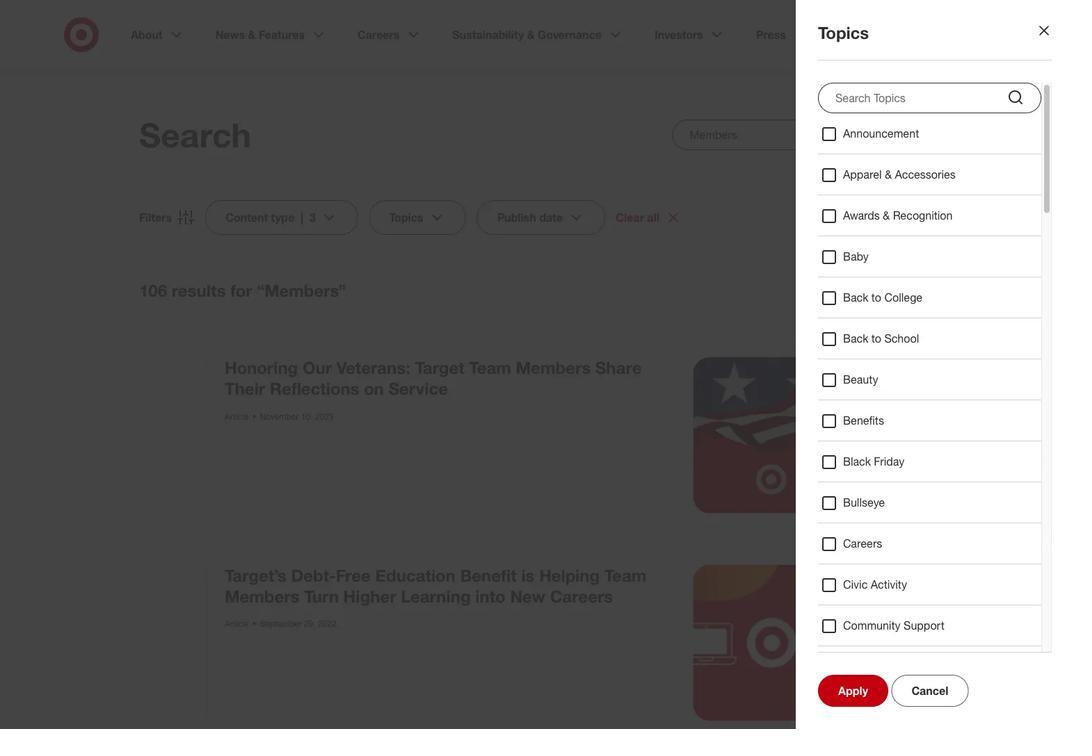 Task type: describe. For each thing, give the bounding box(es) containing it.
clear
[[616, 211, 644, 224]]

clear all button
[[616, 209, 682, 226]]

target's
[[225, 566, 286, 586]]

publish date button
[[477, 200, 605, 235]]

filters
[[139, 211, 172, 224]]

Awards & Recognition checkbox
[[821, 208, 838, 225]]

topics button
[[369, 200, 466, 235]]

september 29, 2022
[[260, 619, 336, 630]]

Careers checkbox
[[821, 536, 838, 553]]

reflections
[[270, 379, 359, 399]]

publish
[[497, 211, 536, 224]]

content
[[226, 211, 268, 224]]

recognition
[[893, 209, 953, 222]]

content type  |  3 button
[[205, 200, 358, 235]]

black
[[843, 455, 871, 469]]

back to college
[[843, 291, 922, 304]]

our
[[303, 358, 332, 378]]

date
[[539, 211, 562, 224]]

community support
[[843, 619, 945, 633]]

topics dialog
[[0, 0, 1074, 730]]

to for school
[[871, 332, 881, 345]]

article for target's debt-free education benefit is helping team members turn higher learning into new careers
[[225, 619, 249, 630]]

turn
[[304, 586, 339, 607]]

10,
[[301, 411, 313, 422]]

cancel
[[912, 684, 948, 698]]

activity
[[871, 578, 907, 592]]

new
[[510, 586, 545, 607]]

search
[[139, 114, 251, 155]]

back for back to school
[[843, 332, 868, 345]]

awards & recognition
[[843, 209, 953, 222]]

29,
[[304, 619, 316, 630]]

apply
[[838, 684, 868, 698]]

apparel
[[843, 168, 882, 181]]

"members"
[[257, 281, 346, 301]]

honoring our veterans: target team members share their reflections on service
[[225, 358, 642, 399]]

Bullseye checkbox
[[821, 495, 838, 512]]

apply button
[[818, 675, 888, 707]]

members inside target's debt-free education benefit is helping team members turn higher learning into new careers
[[225, 586, 299, 607]]

careers inside target's debt-free education benefit is helping team members turn higher learning into new careers
[[550, 586, 613, 607]]

Announcement checkbox
[[821, 126, 838, 143]]

honoring
[[225, 358, 298, 378]]

debt-
[[291, 566, 336, 586]]

honoring our veterans: target team members share their reflections on service link
[[225, 358, 642, 399]]

bullseye
[[843, 496, 885, 510]]

higher
[[343, 586, 396, 607]]

Civic Activity checkbox
[[821, 577, 838, 594]]

november 10, 2023
[[260, 411, 334, 422]]

announcement
[[843, 127, 919, 140]]

2022
[[318, 619, 336, 630]]

college
[[884, 291, 922, 304]]

veterans:
[[337, 358, 410, 378]]

article link for honoring our veterans: target team members share their reflections on service
[[225, 411, 249, 422]]

civic
[[843, 578, 868, 592]]

education
[[375, 566, 455, 586]]

article for honoring our veterans: target team members share their reflections on service
[[225, 411, 249, 422]]

Benefits checkbox
[[821, 413, 838, 430]]

on
[[364, 379, 384, 399]]

all
[[647, 211, 660, 224]]

support
[[904, 619, 945, 633]]



Task type: locate. For each thing, give the bounding box(es) containing it.
september
[[260, 619, 302, 630]]

to
[[871, 291, 881, 304], [871, 332, 881, 345]]

& for awards
[[883, 209, 890, 222]]

black friday
[[843, 455, 904, 469]]

2 article from the top
[[225, 619, 249, 630]]

1 article from the top
[[225, 411, 249, 422]]

careers
[[843, 537, 882, 551], [550, 586, 613, 607]]

106 results for "members"
[[139, 281, 346, 301]]

Beauty checkbox
[[821, 372, 838, 389]]

0 vertical spatial topics
[[818, 23, 869, 43]]

back right back to college checkbox
[[843, 291, 868, 304]]

article
[[225, 411, 249, 422], [225, 619, 249, 630]]

2 to from the top
[[871, 332, 881, 345]]

& right apparel
[[885, 168, 892, 181]]

benefit
[[460, 566, 517, 586]]

Baby checkbox
[[821, 249, 838, 266]]

members inside honoring our veterans: target team members share their reflections on service
[[516, 358, 591, 378]]

content type  |  3
[[226, 211, 316, 224]]

0 vertical spatial careers
[[843, 537, 882, 551]]

& right awards
[[883, 209, 890, 222]]

members left share on the right
[[516, 358, 591, 378]]

service
[[389, 379, 448, 399]]

0 vertical spatial team
[[469, 358, 511, 378]]

target's debt-free education benefit is helping team members turn higher learning into new careers
[[225, 566, 647, 607]]

careers down helping
[[550, 586, 613, 607]]

back
[[843, 291, 868, 304], [843, 332, 868, 345]]

free
[[336, 566, 371, 586]]

to for college
[[871, 291, 881, 304]]

helping
[[539, 566, 600, 586]]

0 vertical spatial to
[[871, 291, 881, 304]]

1 vertical spatial &
[[883, 209, 890, 222]]

106
[[139, 281, 167, 301]]

november
[[260, 411, 299, 422]]

topics inside dialog
[[818, 23, 869, 43]]

team
[[469, 358, 511, 378], [604, 566, 647, 586]]

article left september
[[225, 619, 249, 630]]

0 vertical spatial article link
[[225, 411, 249, 422]]

back for back to college
[[843, 291, 868, 304]]

members down target's
[[225, 586, 299, 607]]

to left college
[[871, 291, 881, 304]]

1 horizontal spatial topics
[[818, 23, 869, 43]]

Search search field
[[672, 120, 935, 150]]

1 vertical spatial article
[[225, 619, 249, 630]]

article down their
[[225, 411, 249, 422]]

results
[[172, 281, 226, 301]]

1 back from the top
[[843, 291, 868, 304]]

topics inside button
[[389, 211, 423, 224]]

0 horizontal spatial members
[[225, 586, 299, 607]]

awards
[[843, 209, 880, 222]]

baby
[[843, 250, 869, 263]]

cancel button
[[891, 675, 969, 707]]

back right back to school checkbox
[[843, 332, 868, 345]]

team right helping
[[604, 566, 647, 586]]

a graphic of a red, white and blue flag with white stars and the target logo. image
[[693, 358, 849, 514]]

1 to from the top
[[871, 291, 881, 304]]

0 vertical spatial members
[[516, 358, 591, 378]]

team inside honoring our veterans: target team members share their reflections on service
[[469, 358, 511, 378]]

clear all
[[616, 211, 660, 224]]

target's debt-free education benefit is helping team members turn higher learning into new careers link
[[225, 566, 647, 607]]

learning
[[401, 586, 471, 607]]

publish date
[[497, 211, 562, 224]]

1 vertical spatial topics
[[389, 211, 423, 224]]

0 horizontal spatial team
[[469, 358, 511, 378]]

2 article link from the top
[[225, 619, 249, 630]]

1 horizontal spatial careers
[[843, 537, 882, 551]]

Search Topics search field
[[818, 83, 1041, 113]]

2 back from the top
[[843, 332, 868, 345]]

1 vertical spatial team
[[604, 566, 647, 586]]

to left school
[[871, 332, 881, 345]]

members
[[516, 358, 591, 378], [225, 586, 299, 607]]

1 article link from the top
[[225, 411, 249, 422]]

for
[[230, 281, 252, 301]]

benefits
[[843, 414, 884, 427]]

1 horizontal spatial team
[[604, 566, 647, 586]]

is
[[521, 566, 535, 586]]

their
[[225, 379, 265, 399]]

0 vertical spatial &
[[885, 168, 892, 181]]

careers right careers option
[[843, 537, 882, 551]]

friday
[[874, 455, 904, 469]]

careers inside topics dialog
[[843, 537, 882, 551]]

& for apparel
[[885, 168, 892, 181]]

1 vertical spatial members
[[225, 586, 299, 607]]

logo image
[[693, 565, 849, 721]]

article link
[[225, 411, 249, 422], [225, 619, 249, 630]]

1 vertical spatial careers
[[550, 586, 613, 607]]

civic activity
[[843, 578, 907, 592]]

2023
[[315, 411, 334, 422]]

team right 'target'
[[469, 358, 511, 378]]

article link left september
[[225, 619, 249, 630]]

article link down their
[[225, 411, 249, 422]]

&
[[885, 168, 892, 181], [883, 209, 890, 222]]

0 vertical spatial back
[[843, 291, 868, 304]]

0 horizontal spatial topics
[[389, 211, 423, 224]]

article link for target's debt-free education benefit is helping team members turn higher learning into new careers
[[225, 619, 249, 630]]

0 vertical spatial article
[[225, 411, 249, 422]]

Apparel & Accessories checkbox
[[821, 167, 838, 184]]

into
[[475, 586, 506, 607]]

Black Friday checkbox
[[821, 454, 838, 471]]

share
[[595, 358, 642, 378]]

target
[[415, 358, 464, 378]]

accessories
[[895, 168, 956, 181]]

Community Support checkbox
[[821, 618, 838, 635]]

1 vertical spatial article link
[[225, 619, 249, 630]]

topics
[[818, 23, 869, 43], [389, 211, 423, 224]]

apparel & accessories
[[843, 168, 956, 181]]

1 vertical spatial to
[[871, 332, 881, 345]]

beauty
[[843, 373, 878, 386]]

community
[[843, 619, 901, 633]]

0 horizontal spatial careers
[[550, 586, 613, 607]]

team inside target's debt-free education benefit is helping team members turn higher learning into new careers
[[604, 566, 647, 586]]

Back to School checkbox
[[821, 331, 838, 348]]

1 horizontal spatial members
[[516, 358, 591, 378]]

school
[[884, 332, 919, 345]]

1 vertical spatial back
[[843, 332, 868, 345]]

back to school
[[843, 332, 919, 345]]

Back to College checkbox
[[821, 290, 838, 307]]

type  |  3
[[271, 211, 316, 224]]



Task type: vqa. For each thing, say whether or not it's contained in the screenshot.
Article
yes



